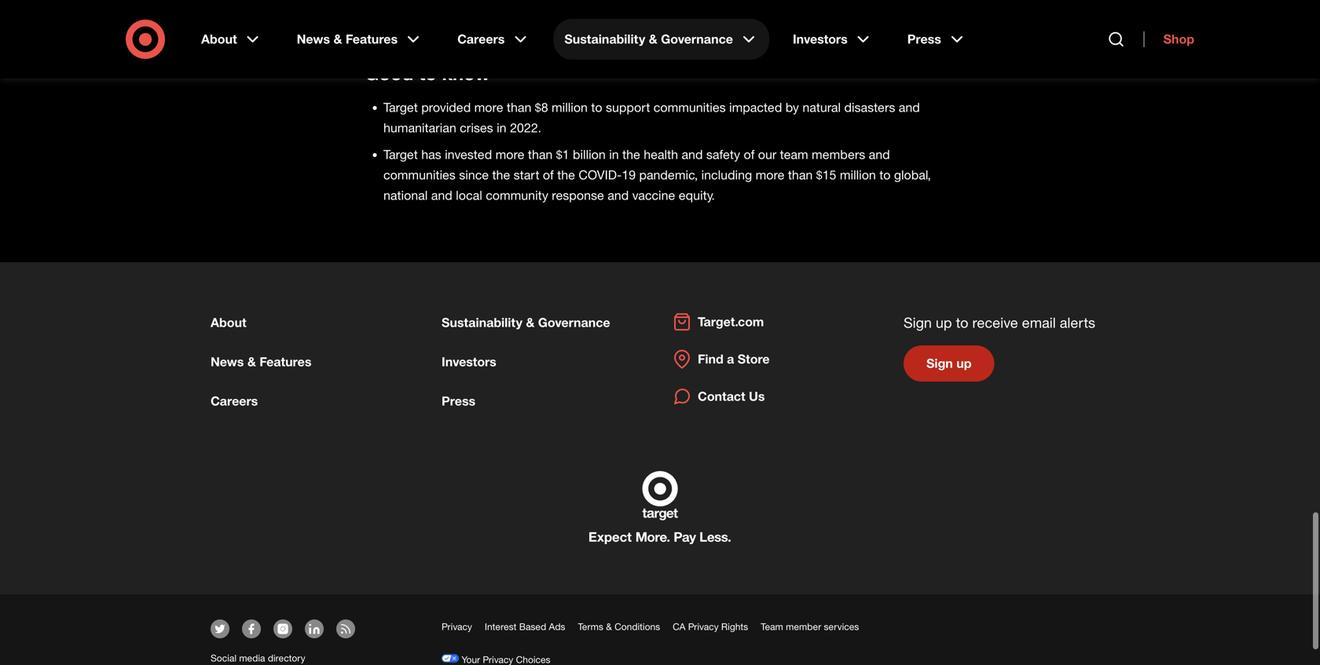 Task type: describe. For each thing, give the bounding box(es) containing it.
start
[[514, 167, 540, 183]]

sign up
[[927, 356, 972, 371]]

shop
[[1164, 31, 1195, 47]]

& for terms & conditions link
[[606, 621, 612, 633]]

and down 19
[[608, 188, 629, 203]]

response inside we take steps to support the health and safety of our guests and team members in response to public health issues, including covid-19. we base our approach on guidance from experts in order to ensure a safe and convenient shopping experience.
[[836, 0, 888, 5]]

shopping
[[482, 31, 534, 46]]

billion
[[573, 147, 606, 162]]

2 vertical spatial more
[[756, 167, 785, 183]]

up for sign up
[[957, 356, 972, 371]]

1 vertical spatial than
[[528, 147, 553, 162]]

and inside target provided more than $8 million to support communities impacted by natural disasters and humanitarian crises in 2022.
[[899, 100, 920, 115]]

fill image
[[214, 623, 226, 636]]

support inside we take steps to support the health and safety of our guests and team members in response to public health issues, including covid-19. we base our approach on guidance from experts in order to ensure a safe and convenient shopping experience.
[[462, 0, 506, 5]]

1 vertical spatial press link
[[442, 394, 476, 409]]

1 vertical spatial of
[[744, 147, 755, 162]]

contact us link
[[673, 387, 765, 406]]

find a store link
[[673, 350, 770, 369]]

to left receive
[[956, 314, 969, 331]]

and right safe
[[392, 31, 413, 46]]

to right order
[[889, 10, 900, 25]]

directory
[[268, 653, 305, 664]]

us
[[749, 389, 765, 404]]

contact us
[[698, 389, 765, 404]]

services
[[824, 621, 859, 633]]

0 vertical spatial health
[[531, 0, 566, 5]]

features for the top press link's careers link
[[346, 31, 398, 47]]

safe
[[365, 31, 388, 46]]

to left know
[[419, 62, 437, 84]]

0 vertical spatial sustainability & governance link
[[554, 19, 769, 60]]

million inside target provided more than $8 million to support communities impacted by natural disasters and humanitarian crises in 2022.
[[552, 100, 588, 115]]

ads
[[549, 621, 565, 633]]

investors for the top press link
[[793, 31, 848, 47]]

conditions
[[615, 621, 660, 633]]

team inside we take steps to support the health and safety of our guests and team members in response to public health issues, including covid-19. we base our approach on guidance from experts in order to ensure a safe and convenient shopping experience.
[[733, 0, 762, 5]]

response inside target has invested more than $1 billion in the health and safety of our team members and communities since the start of the covid-19 pandemic, including more than $15 million to global, national and local community response and vaccine equity.
[[552, 188, 604, 203]]

shop link
[[1144, 31, 1195, 47]]

team
[[761, 621, 783, 633]]

ca privacy rights
[[673, 621, 748, 633]]

privacy link
[[442, 621, 472, 633]]

base
[[584, 10, 611, 25]]

& for careers link for the bottommost press link news & features link
[[247, 354, 256, 370]]

press for the bottommost press link
[[442, 394, 476, 409]]

pandemic,
[[639, 167, 698, 183]]

0 horizontal spatial of
[[543, 167, 554, 183]]

receive
[[973, 314, 1018, 331]]

about link for the top press link's careers link's news & features link
[[190, 19, 273, 60]]

members inside target has invested more than $1 billion in the health and safety of our team members and communities since the start of the covid-19 pandemic, including more than $15 million to global, national and local community response and vaccine equity.
[[812, 147, 866, 162]]

1 vertical spatial sustainability & governance link
[[442, 315, 610, 330]]

news & features link for careers link for the bottommost press link
[[211, 354, 312, 370]]

19
[[622, 167, 636, 183]]

sign for sign up to receive email alerts
[[904, 314, 932, 331]]

news & features link for the top press link's careers link
[[286, 19, 434, 60]]

social media directory link
[[211, 653, 305, 664]]

2022.
[[510, 120, 542, 136]]

target for target has invested more than $1 billion in the health and safety of our team members and communities since the start of the covid-19 pandemic, including more than $15 million to global, national and local community response and vaccine equity.
[[384, 147, 418, 162]]

ca
[[673, 621, 686, 633]]

0 vertical spatial press link
[[897, 19, 978, 60]]

we take steps to support the health and safety of our guests and team members in response to public health issues, including covid-19. we base our approach on guidance from experts in order to ensure a safe and convenient shopping experience.
[[365, 0, 952, 46]]

guidance
[[712, 10, 763, 25]]

about for careers link for the bottommost press link
[[211, 315, 247, 330]]

team inside target has invested more than $1 billion in the health and safety of our team members and communities since the start of the covid-19 pandemic, including more than $15 million to global, national and local community response and vaccine equity.
[[780, 147, 808, 162]]

ensure
[[904, 10, 942, 25]]

natural
[[803, 100, 841, 115]]

team member services
[[761, 621, 859, 633]]

invested
[[445, 147, 492, 162]]

issues,
[[403, 10, 441, 25]]

terms
[[578, 621, 604, 633]]

media
[[239, 653, 265, 664]]

news & features for the top press link's careers link
[[297, 31, 398, 47]]

to inside target has invested more than $1 billion in the health and safety of our team members and communities since the start of the covid-19 pandemic, including more than $15 million to global, national and local community response and vaccine equity.
[[880, 167, 891, 183]]

crises
[[460, 120, 493, 136]]

guests
[[668, 0, 705, 5]]

impacted
[[729, 100, 782, 115]]

1 vertical spatial governance
[[538, 315, 610, 330]]

global,
[[894, 167, 931, 183]]

find a store
[[698, 352, 770, 367]]

know
[[442, 62, 490, 84]]

vaccine
[[632, 188, 675, 203]]

0 horizontal spatial our
[[615, 10, 633, 25]]

by
[[786, 100, 799, 115]]

based
[[519, 621, 546, 633]]

in inside target provided more than $8 million to support communities impacted by natural disasters and humanitarian crises in 2022.
[[497, 120, 507, 136]]

in inside target has invested more than $1 billion in the health and safety of our team members and communities since the start of the covid-19 pandemic, including more than $15 million to global, national and local community response and vaccine equity.
[[609, 147, 619, 162]]

team member services link
[[761, 621, 859, 633]]

social
[[211, 653, 237, 664]]

target.com link
[[673, 313, 764, 332]]

covid- inside target has invested more than $1 billion in the health and safety of our team members and communities since the start of the covid-19 pandemic, including more than $15 million to global, national and local community response and vaccine equity.
[[579, 167, 622, 183]]

investors for the bottommost press link
[[442, 354, 497, 370]]

email
[[1022, 314, 1056, 331]]

public
[[906, 0, 940, 5]]

sustainability for the bottommost sustainability & governance link
[[442, 315, 523, 330]]

target.com
[[698, 314, 764, 330]]

find
[[698, 352, 724, 367]]

the up 19
[[623, 147, 640, 162]]

sign up link
[[904, 346, 995, 382]]

take
[[386, 0, 410, 5]]

good
[[365, 62, 414, 84]]

member
[[786, 621, 822, 633]]

store
[[738, 352, 770, 367]]

sign up to receive email alerts
[[904, 314, 1096, 331]]

0 vertical spatial sustainability & governance
[[565, 31, 733, 47]]

& for the top sustainability & governance link
[[649, 31, 658, 47]]

1 vertical spatial sustainability & governance
[[442, 315, 610, 330]]

careers for the top press link's careers link
[[457, 31, 505, 47]]



Task type: locate. For each thing, give the bounding box(es) containing it.
1 horizontal spatial fill image
[[277, 623, 289, 636]]

0 vertical spatial support
[[462, 0, 506, 5]]

0 horizontal spatial investors link
[[442, 354, 497, 370]]

target has invested more than $1 billion in the health and safety of our team members and communities since the start of the covid-19 pandemic, including more than $15 million to global, national and local community response and vaccine equity.
[[384, 147, 931, 203]]

disasters
[[844, 100, 895, 115]]

million right $8
[[552, 100, 588, 115]]

2 privacy from the left
[[688, 621, 719, 633]]

approach
[[637, 10, 690, 25]]

privacy
[[442, 621, 472, 633], [688, 621, 719, 633]]

target for target provided more than $8 million to support communities impacted by natural disasters and humanitarian crises in 2022.
[[384, 100, 418, 115]]

1 horizontal spatial investors
[[793, 31, 848, 47]]

1 vertical spatial we
[[563, 10, 581, 25]]

0 vertical spatial investors link
[[782, 19, 884, 60]]

about link for careers link for the bottommost press link news & features link
[[211, 315, 247, 330]]

order
[[856, 10, 886, 25]]

communities
[[654, 100, 726, 115], [384, 167, 456, 183]]

target left has
[[384, 147, 418, 162]]

safety inside target has invested more than $1 billion in the health and safety of our team members and communities since the start of the covid-19 pandemic, including more than $15 million to global, national and local community response and vaccine equity.
[[706, 147, 740, 162]]

1 horizontal spatial of
[[631, 0, 642, 5]]

1 horizontal spatial investors link
[[782, 19, 884, 60]]

sustainability for the top sustainability & governance link
[[565, 31, 645, 47]]

sign for sign up
[[927, 356, 953, 371]]

communities inside target provided more than $8 million to support communities impacted by natural disasters and humanitarian crises in 2022.
[[654, 100, 726, 115]]

news & features for careers link for the bottommost press link
[[211, 354, 312, 370]]

to right steps
[[448, 0, 459, 5]]

more up start
[[496, 147, 525, 162]]

careers
[[457, 31, 505, 47], [211, 394, 258, 409]]

of inside we take steps to support the health and safety of our guests and team members in response to public health issues, including covid-19. we base our approach on guidance from experts in order to ensure a safe and convenient shopping experience.
[[631, 0, 642, 5]]

1 horizontal spatial a
[[946, 10, 952, 25]]

steps
[[413, 0, 444, 5]]

investors link for the top press link
[[782, 19, 884, 60]]

members inside we take steps to support the health and safety of our guests and team members in response to public health issues, including covid-19. we base our approach on guidance from experts in order to ensure a safe and convenient shopping experience.
[[765, 0, 819, 5]]

sign up sign up
[[904, 314, 932, 331]]

including up equity.
[[702, 167, 752, 183]]

safety inside we take steps to support the health and safety of our guests and team members in response to public health issues, including covid-19. we base our approach on guidance from experts in order to ensure a safe and convenient shopping experience.
[[594, 0, 628, 5]]

press for the top press link
[[908, 31, 941, 47]]

including inside target has invested more than $1 billion in the health and safety of our team members and communities since the start of the covid-19 pandemic, including more than $15 million to global, national and local community response and vaccine equity.
[[702, 167, 752, 183]]

covid- inside we take steps to support the health and safety of our guests and team members in response to public health issues, including covid-19. we base our approach on guidance from experts in order to ensure a safe and convenient shopping experience.
[[499, 10, 542, 25]]

careers link for the bottommost press link
[[211, 394, 258, 409]]

of right start
[[543, 167, 554, 183]]

interest
[[485, 621, 517, 633]]

safety up equity.
[[706, 147, 740, 162]]

a right find
[[727, 352, 734, 367]]

target inside target provided more than $8 million to support communities impacted by natural disasters and humanitarian crises in 2022.
[[384, 100, 418, 115]]

more
[[474, 100, 503, 115], [496, 147, 525, 162], [756, 167, 785, 183]]

we up the experience.
[[563, 10, 581, 25]]

2 vertical spatial our
[[758, 147, 777, 162]]

and up base
[[569, 0, 590, 5]]

1 horizontal spatial support
[[606, 100, 650, 115]]

0 vertical spatial up
[[936, 314, 952, 331]]

1 vertical spatial million
[[840, 167, 876, 183]]

million
[[552, 100, 588, 115], [840, 167, 876, 183]]

a inside we take steps to support the health and safety of our guests and team members in response to public health issues, including covid-19. we base our approach on guidance from experts in order to ensure a safe and convenient shopping experience.
[[946, 10, 952, 25]]

covid- down billion
[[579, 167, 622, 183]]

about
[[201, 31, 237, 47], [211, 315, 247, 330]]

social media directory
[[211, 653, 305, 664]]

0 vertical spatial communities
[[654, 100, 726, 115]]

target inside target has invested more than $1 billion in the health and safety of our team members and communities since the start of the covid-19 pandemic, including more than $15 million to global, national and local community response and vaccine equity.
[[384, 147, 418, 162]]

health inside target has invested more than $1 billion in the health and safety of our team members and communities since the start of the covid-19 pandemic, including more than $15 million to global, national and local community response and vaccine equity.
[[644, 147, 678, 162]]

response
[[836, 0, 888, 5], [552, 188, 604, 203]]

0 horizontal spatial response
[[552, 188, 604, 203]]

careers link
[[446, 19, 541, 60], [211, 394, 258, 409]]

1 vertical spatial a
[[727, 352, 734, 367]]

news for the top press link's careers link
[[297, 31, 330, 47]]

0 vertical spatial governance
[[661, 31, 733, 47]]

0 vertical spatial we
[[365, 0, 382, 5]]

health up "pandemic,"
[[644, 147, 678, 162]]

0 horizontal spatial including
[[444, 10, 495, 25]]

members up the $15
[[812, 147, 866, 162]]

2 vertical spatial than
[[788, 167, 813, 183]]

0 vertical spatial safety
[[594, 0, 628, 5]]

up up sign up
[[936, 314, 952, 331]]

communities left impacted
[[654, 100, 726, 115]]

privacy left interest
[[442, 621, 472, 633]]

our up approach
[[646, 0, 664, 5]]

target. expect more. pay less. image
[[589, 472, 731, 545]]

0 horizontal spatial careers
[[211, 394, 258, 409]]

terms & conditions
[[578, 621, 660, 633]]

alerts
[[1060, 314, 1096, 331]]

response down billion
[[552, 188, 604, 203]]

support inside target provided more than $8 million to support communities impacted by natural disasters and humanitarian crises in 2022.
[[606, 100, 650, 115]]

1 vertical spatial team
[[780, 147, 808, 162]]

investors link
[[782, 19, 884, 60], [442, 354, 497, 370]]

0 horizontal spatial fill image
[[245, 623, 258, 636]]

0 vertical spatial including
[[444, 10, 495, 25]]

equity.
[[679, 188, 715, 203]]

we left take
[[365, 0, 382, 5]]

than inside target provided more than $8 million to support communities impacted by natural disasters and humanitarian crises in 2022.
[[507, 100, 532, 115]]

0 horizontal spatial up
[[936, 314, 952, 331]]

to left public
[[891, 0, 902, 5]]

0 vertical spatial of
[[631, 0, 642, 5]]

0 horizontal spatial careers link
[[211, 394, 258, 409]]

0 vertical spatial more
[[474, 100, 503, 115]]

0 vertical spatial news & features
[[297, 31, 398, 47]]

1 vertical spatial response
[[552, 188, 604, 203]]

1 vertical spatial target
[[384, 147, 418, 162]]

target up humanitarian
[[384, 100, 418, 115]]

our down impacted
[[758, 147, 777, 162]]

0 vertical spatial features
[[346, 31, 398, 47]]

including up convenient
[[444, 10, 495, 25]]

local
[[456, 188, 482, 203]]

health
[[531, 0, 566, 5], [365, 10, 399, 25], [644, 147, 678, 162]]

humanitarian
[[384, 120, 456, 136]]

careers link for the top press link
[[446, 19, 541, 60]]

our right base
[[615, 10, 633, 25]]

1 vertical spatial covid-
[[579, 167, 622, 183]]

1 horizontal spatial careers
[[457, 31, 505, 47]]

and up "pandemic,"
[[682, 147, 703, 162]]

covid- up "shopping" on the left
[[499, 10, 542, 25]]

target
[[384, 100, 418, 115], [384, 147, 418, 162]]

features for careers link for the bottommost press link
[[260, 354, 312, 370]]

sustainability & governance link
[[554, 19, 769, 60], [442, 315, 610, 330]]

1 horizontal spatial press link
[[897, 19, 978, 60]]

0 vertical spatial press
[[908, 31, 941, 47]]

team down the by
[[780, 147, 808, 162]]

$1
[[556, 147, 569, 162]]

in up "experts"
[[822, 0, 832, 5]]

response up order
[[836, 0, 888, 5]]

experts
[[796, 10, 839, 25]]

including inside we take steps to support the health and safety of our guests and team members in response to public health issues, including covid-19. we base our approach on guidance from experts in order to ensure a safe and convenient shopping experience.
[[444, 10, 495, 25]]

19.
[[542, 10, 559, 25]]

the up "shopping" on the left
[[510, 0, 528, 5]]

of
[[631, 0, 642, 5], [744, 147, 755, 162], [543, 167, 554, 183]]

2 fill image from the left
[[277, 623, 289, 636]]

0 vertical spatial team
[[733, 0, 762, 5]]

sustainability
[[565, 31, 645, 47], [442, 315, 523, 330]]

1 vertical spatial members
[[812, 147, 866, 162]]

3 fill image from the left
[[308, 623, 321, 636]]

1 vertical spatial health
[[365, 10, 399, 25]]

safety
[[594, 0, 628, 5], [706, 147, 740, 162]]

1 vertical spatial communities
[[384, 167, 456, 183]]

& for the bottommost sustainability & governance link
[[526, 315, 535, 330]]

ca privacy rights link
[[673, 621, 748, 633]]

1 vertical spatial up
[[957, 356, 972, 371]]

since
[[459, 167, 489, 183]]

careers for careers link for the bottommost press link
[[211, 394, 258, 409]]

the
[[510, 0, 528, 5], [623, 147, 640, 162], [492, 167, 510, 183], [557, 167, 575, 183]]

on
[[694, 10, 708, 25]]

1 vertical spatial news
[[211, 354, 244, 370]]

$8
[[535, 100, 548, 115]]

up for sign up to receive email alerts
[[936, 314, 952, 331]]

news & features link
[[286, 19, 434, 60], [211, 354, 312, 370]]

0 horizontal spatial we
[[365, 0, 382, 5]]

1 horizontal spatial governance
[[661, 31, 733, 47]]

health up 19.
[[531, 0, 566, 5]]

to
[[448, 0, 459, 5], [891, 0, 902, 5], [889, 10, 900, 25], [419, 62, 437, 84], [591, 100, 602, 115], [880, 167, 891, 183], [956, 314, 969, 331]]

has
[[421, 147, 441, 162]]

of down impacted
[[744, 147, 755, 162]]

1 horizontal spatial privacy
[[688, 621, 719, 633]]

1 horizontal spatial including
[[702, 167, 752, 183]]

to up billion
[[591, 100, 602, 115]]

1 fill image from the left
[[245, 623, 258, 636]]

0 vertical spatial sign
[[904, 314, 932, 331]]

0 vertical spatial investors
[[793, 31, 848, 47]]

2 vertical spatial of
[[543, 167, 554, 183]]

0 vertical spatial about
[[201, 31, 237, 47]]

interest based ads link
[[485, 621, 565, 633]]

members
[[765, 0, 819, 5], [812, 147, 866, 162]]

0 horizontal spatial a
[[727, 352, 734, 367]]

than left $1
[[528, 147, 553, 162]]

1 vertical spatial investors link
[[442, 354, 497, 370]]

news
[[297, 31, 330, 47], [211, 354, 244, 370]]

& for the top press link's careers link's news & features link
[[334, 31, 342, 47]]

and right disasters
[[899, 100, 920, 115]]

members up the from
[[765, 0, 819, 5]]

our inside target has invested more than $1 billion in the health and safety of our team members and communities since the start of the covid-19 pandemic, including more than $15 million to global, national and local community response and vaccine equity.
[[758, 147, 777, 162]]

and
[[569, 0, 590, 5], [709, 0, 730, 5], [392, 31, 413, 46], [899, 100, 920, 115], [682, 147, 703, 162], [869, 147, 890, 162], [431, 188, 452, 203], [608, 188, 629, 203]]

1 vertical spatial news & features link
[[211, 354, 312, 370]]

1 vertical spatial support
[[606, 100, 650, 115]]

1 horizontal spatial million
[[840, 167, 876, 183]]

0 horizontal spatial sustainability
[[442, 315, 523, 330]]

0 horizontal spatial communities
[[384, 167, 456, 183]]

from
[[767, 10, 793, 25]]

than
[[507, 100, 532, 115], [528, 147, 553, 162], [788, 167, 813, 183]]

support up 19
[[606, 100, 650, 115]]

features
[[346, 31, 398, 47], [260, 354, 312, 370]]

communities down has
[[384, 167, 456, 183]]

than up 2022.
[[507, 100, 532, 115]]

we
[[365, 0, 382, 5], [563, 10, 581, 25]]

communities inside target has invested more than $1 billion in the health and safety of our team members and communities since the start of the covid-19 pandemic, including more than $15 million to global, national and local community response and vaccine equity.
[[384, 167, 456, 183]]

0 horizontal spatial support
[[462, 0, 506, 5]]

0 vertical spatial careers
[[457, 31, 505, 47]]

to left global,
[[880, 167, 891, 183]]

1 privacy from the left
[[442, 621, 472, 633]]

the inside we take steps to support the health and safety of our guests and team members in response to public health issues, including covid-19. we base our approach on guidance from experts in order to ensure a safe and convenient shopping experience.
[[510, 0, 528, 5]]

0 vertical spatial covid-
[[499, 10, 542, 25]]

provided
[[421, 100, 471, 115]]

1 vertical spatial news & features
[[211, 354, 312, 370]]

about for the top press link's careers link
[[201, 31, 237, 47]]

fill image
[[245, 623, 258, 636], [277, 623, 289, 636], [308, 623, 321, 636]]

a right ensure on the right of the page
[[946, 10, 952, 25]]

than left the $15
[[788, 167, 813, 183]]

0 vertical spatial careers link
[[446, 19, 541, 60]]

0 horizontal spatial safety
[[594, 0, 628, 5]]

0 vertical spatial a
[[946, 10, 952, 25]]

0 vertical spatial million
[[552, 100, 588, 115]]

0 horizontal spatial press
[[442, 394, 476, 409]]

sign down the sign up to receive email alerts
[[927, 356, 953, 371]]

terms & conditions link
[[578, 621, 660, 633]]

community
[[486, 188, 548, 203]]

million inside target has invested more than $1 billion in the health and safety of our team members and communities since the start of the covid-19 pandemic, including more than $15 million to global, national and local community response and vaccine equity.
[[840, 167, 876, 183]]

safety up base
[[594, 0, 628, 5]]

the down $1
[[557, 167, 575, 183]]

1 vertical spatial about
[[211, 315, 247, 330]]

news & features
[[297, 31, 398, 47], [211, 354, 312, 370]]

sign inside sign up link
[[927, 356, 953, 371]]

contact
[[698, 389, 746, 404]]

privacy right the ca
[[688, 621, 719, 633]]

1 horizontal spatial response
[[836, 0, 888, 5]]

a
[[946, 10, 952, 25], [727, 352, 734, 367]]

good to know
[[365, 62, 490, 84]]

2 target from the top
[[384, 147, 418, 162]]

1 vertical spatial more
[[496, 147, 525, 162]]

and up guidance
[[709, 0, 730, 5]]

interest based ads
[[485, 621, 565, 633]]

the left start
[[492, 167, 510, 183]]

more up crises
[[474, 100, 503, 115]]

more left the $15
[[756, 167, 785, 183]]

1 horizontal spatial press
[[908, 31, 941, 47]]

0 horizontal spatial governance
[[538, 315, 610, 330]]

and left local
[[431, 188, 452, 203]]

support up "shopping" on the left
[[462, 0, 506, 5]]

1 horizontal spatial features
[[346, 31, 398, 47]]

in left order
[[843, 10, 852, 25]]

team up guidance
[[733, 0, 762, 5]]

health up safe
[[365, 10, 399, 25]]

0 vertical spatial about link
[[190, 19, 273, 60]]

0 vertical spatial response
[[836, 0, 888, 5]]

1 vertical spatial about link
[[211, 315, 247, 330]]

our
[[646, 0, 664, 5], [615, 10, 633, 25], [758, 147, 777, 162]]

convenient
[[416, 31, 478, 46]]

up down the sign up to receive email alerts
[[957, 356, 972, 371]]

1 vertical spatial sustainability
[[442, 315, 523, 330]]

1 vertical spatial including
[[702, 167, 752, 183]]

1 horizontal spatial our
[[646, 0, 664, 5]]

in left 2022.
[[497, 120, 507, 136]]

1 target from the top
[[384, 100, 418, 115]]

1 horizontal spatial sustainability
[[565, 31, 645, 47]]

press
[[908, 31, 941, 47], [442, 394, 476, 409]]

1 vertical spatial sign
[[927, 356, 953, 371]]

target provided more than $8 million to support communities impacted by natural disasters and humanitarian crises in 2022.
[[384, 100, 920, 136]]

1 horizontal spatial we
[[563, 10, 581, 25]]

million right the $15
[[840, 167, 876, 183]]

to inside target provided more than $8 million to support communities impacted by natural disasters and humanitarian crises in 2022.
[[591, 100, 602, 115]]

0 horizontal spatial features
[[260, 354, 312, 370]]

about link
[[190, 19, 273, 60], [211, 315, 247, 330]]

covid-
[[499, 10, 542, 25], [579, 167, 622, 183]]

and down disasters
[[869, 147, 890, 162]]

team
[[733, 0, 762, 5], [780, 147, 808, 162]]

2 horizontal spatial our
[[758, 147, 777, 162]]

1 vertical spatial our
[[615, 10, 633, 25]]

rights
[[721, 621, 748, 633]]

1 vertical spatial investors
[[442, 354, 497, 370]]

news for careers link for the bottommost press link
[[211, 354, 244, 370]]

0 horizontal spatial million
[[552, 100, 588, 115]]

experience.
[[537, 31, 603, 46]]

2 horizontal spatial of
[[744, 147, 755, 162]]

1 horizontal spatial communities
[[654, 100, 726, 115]]

governance
[[661, 31, 733, 47], [538, 315, 610, 330]]

0 vertical spatial our
[[646, 0, 664, 5]]

more inside target provided more than $8 million to support communities impacted by natural disasters and humanitarian crises in 2022.
[[474, 100, 503, 115]]

$15
[[816, 167, 837, 183]]

investors link for the bottommost press link
[[442, 354, 497, 370]]

sustainability & governance
[[565, 31, 733, 47], [442, 315, 610, 330]]

2 horizontal spatial health
[[644, 147, 678, 162]]

0 vertical spatial target
[[384, 100, 418, 115]]

national
[[384, 188, 428, 203]]

of up approach
[[631, 0, 642, 5]]

in right billion
[[609, 147, 619, 162]]



Task type: vqa. For each thing, say whether or not it's contained in the screenshot.
IN
yes



